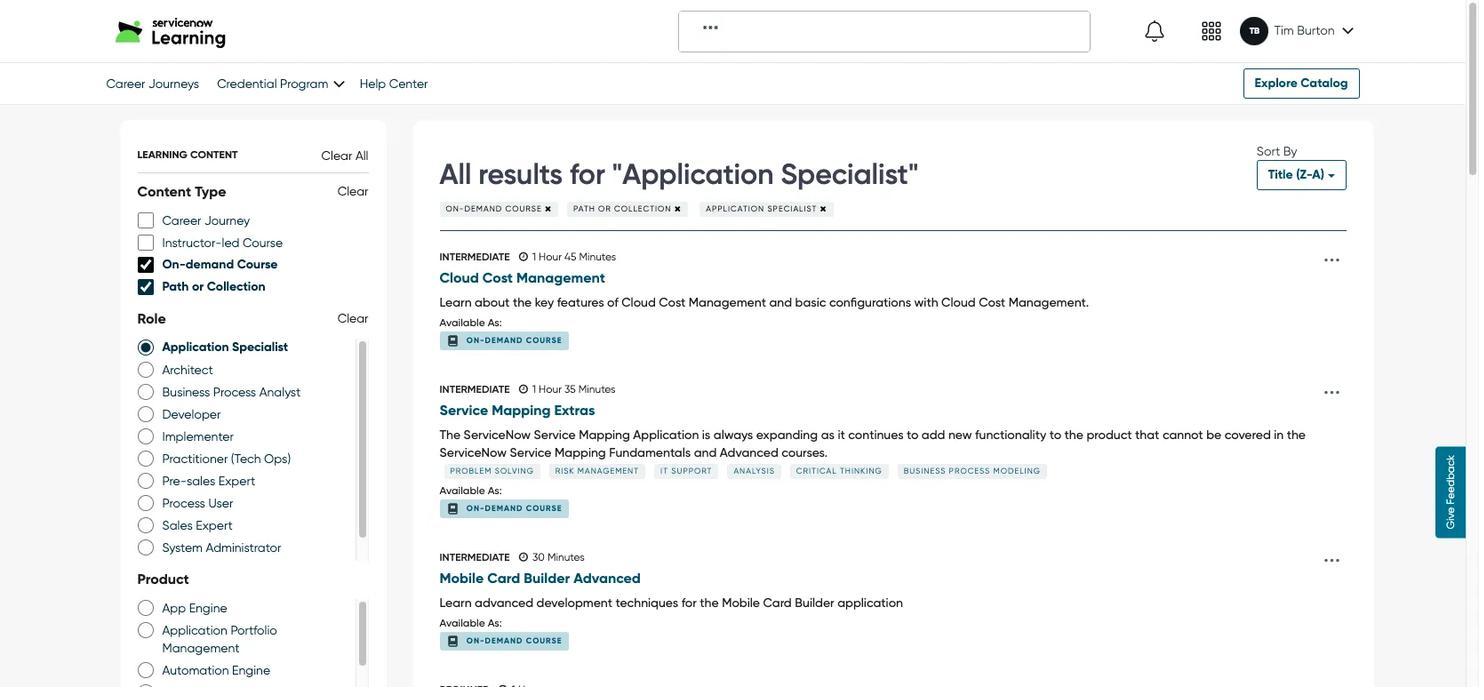 Task type: vqa. For each thing, say whether or not it's contained in the screenshot.
AUTOMATION
yes



Task type: describe. For each thing, give the bounding box(es) containing it.
new
[[949, 428, 972, 442]]

credential program link
[[217, 76, 342, 91]]

times image for application specialist
[[820, 204, 828, 212]]

clock o image for service mapping extras
[[519, 384, 528, 395]]

minutes for service mapping extras
[[579, 383, 616, 396]]

intermediate for service mapping extras
[[440, 383, 510, 396]]

cloud cost management learn about the key features of cloud cost management and basic configurations with cloud cost management.
[[440, 270, 1089, 309]]

demand down solving
[[485, 503, 523, 513]]

2 image image from the left
[[1202, 20, 1223, 42]]

advanced inside "service mapping extras the servicenow service mapping application is always expanding as it continues to add new functionality to the product that cannot be covered in the servicenow service mapping fundamentals and advanced courses. problem solving risk management it support analysis critical thinking business process modeling"
[[720, 445, 779, 460]]

1 vertical spatial or
[[192, 279, 204, 294]]

search results region
[[413, 120, 1373, 687]]

learn inside mobile card builder advanced learn advanced development techniques for the mobile card builder application
[[440, 596, 472, 610]]

available for cloud
[[440, 316, 485, 329]]

1 vertical spatial servicenow
[[440, 445, 507, 460]]

credential
[[217, 76, 277, 91]]

career journey
[[162, 213, 250, 227]]

center
[[389, 76, 428, 91]]

available for mobile
[[440, 617, 485, 629]]

on-demand course down instructor-led course
[[162, 257, 278, 272]]

0 horizontal spatial card
[[488, 570, 520, 587]]

(tech
[[231, 451, 261, 466]]

service mapping extras link
[[440, 402, 1318, 419]]

that
[[1136, 428, 1160, 442]]

architect
[[162, 363, 213, 377]]

tim
[[1275, 23, 1294, 37]]

extras
[[554, 402, 595, 419]]

career for career journey
[[162, 213, 201, 227]]

support
[[672, 467, 713, 475]]

explore
[[1255, 76, 1298, 91]]

clock o image for cloud cost management
[[519, 252, 528, 262]]

2 vertical spatial mapping
[[555, 445, 606, 460]]

1 vertical spatial specialist
[[232, 339, 288, 355]]

0 vertical spatial expert
[[219, 474, 255, 488]]

clock o image
[[498, 685, 508, 687]]

with
[[915, 295, 939, 309]]

2 horizontal spatial cost
[[979, 295, 1006, 309]]

"application
[[613, 157, 774, 191]]

the inside mobile card builder advanced learn advanced development techniques for the mobile card builder application
[[700, 596, 719, 610]]

tb
[[1250, 26, 1260, 36]]

the right in on the bottom of page
[[1287, 428, 1306, 442]]

clock o image for mobile card builder advanced
[[519, 552, 528, 563]]

sort
[[1257, 144, 1281, 158]]

45
[[565, 251, 577, 263]]

practitioner (tech ops)
[[162, 451, 291, 466]]

cannot
[[1163, 428, 1204, 442]]

in
[[1274, 428, 1284, 442]]

... button for cloud cost management
[[1318, 238, 1347, 273]]

2 available as: from the top
[[440, 485, 502, 497]]

all inside button
[[356, 148, 369, 162]]

on-demand course down about
[[467, 335, 562, 345]]

functionality
[[975, 428, 1047, 442]]

product
[[137, 571, 189, 587]]

developer
[[162, 407, 221, 421]]

2 available from the top
[[440, 485, 485, 497]]

available as: for mobile
[[440, 617, 502, 629]]

0 vertical spatial servicenow
[[464, 428, 531, 442]]

0 horizontal spatial cloud
[[440, 270, 479, 287]]

0 horizontal spatial collection
[[207, 279, 266, 294]]

0 horizontal spatial mobile
[[440, 570, 484, 587]]

... for management
[[1324, 238, 1341, 268]]

list containing ...
[[413, 231, 1373, 687]]

techniques
[[616, 596, 679, 610]]

clear all
[[322, 148, 369, 162]]

course down led
[[237, 257, 278, 272]]

analyst
[[259, 385, 301, 399]]

a)
[[1313, 167, 1325, 182]]

covered
[[1225, 428, 1271, 442]]

configurations
[[830, 295, 912, 309]]

product
[[1087, 428, 1132, 442]]

it
[[661, 467, 669, 475]]

service mapping extras the servicenow service mapping application is always expanding as it continues to add new functionality to the product that cannot be covered in the servicenow service mapping fundamentals and advanced courses. problem solving risk management it support analysis critical thinking business process modeling
[[440, 402, 1306, 475]]

0 horizontal spatial path
[[162, 279, 189, 294]]

pre-sales expert
[[162, 474, 255, 488]]

role
[[137, 310, 166, 327]]

ops)
[[264, 451, 291, 466]]

path or collection inside button
[[574, 204, 675, 213]]

career for career journeys
[[106, 76, 145, 91]]

of
[[607, 295, 619, 309]]

minutes for cloud cost management
[[579, 251, 616, 263]]

times image for path or collection
[[675, 204, 682, 212]]

1 vertical spatial card
[[763, 596, 792, 610]]

system administrator
[[162, 540, 281, 555]]

credential program
[[217, 76, 328, 91]]

on-demand course inside button
[[446, 204, 545, 213]]

results
[[479, 157, 563, 191]]

instructor-
[[162, 235, 222, 250]]

engine for app engine
[[189, 601, 227, 615]]

1 vertical spatial expert
[[196, 518, 233, 532]]

key
[[535, 295, 554, 309]]

0 horizontal spatial application specialist
[[162, 339, 288, 355]]

1 hour 45 minutes
[[533, 251, 616, 263]]

always
[[714, 428, 753, 442]]

career journeys
[[106, 76, 199, 91]]

management inside "service mapping extras the servicenow service mapping application is always expanding as it continues to add new functionality to the product that cannot be covered in the servicenow service mapping fundamentals and advanced courses. problem solving risk management it support analysis critical thinking business process modeling"
[[578, 467, 639, 475]]

analysis
[[734, 467, 775, 475]]

intermediate for cloud cost management
[[440, 251, 510, 263]]

0 horizontal spatial cost
[[483, 270, 513, 287]]

clear button for content type
[[338, 182, 369, 203]]

0 vertical spatial process
[[213, 385, 256, 399]]

mobile card builder advanced learn advanced development techniques for the mobile card builder application
[[440, 570, 903, 610]]

0 horizontal spatial builder
[[524, 570, 570, 587]]

for inside mobile card builder advanced learn advanced development techniques for the mobile card builder application
[[682, 596, 697, 610]]

sort by
[[1257, 144, 1298, 158]]

portfolio
[[231, 623, 277, 637]]

path or collection button
[[567, 202, 688, 217]]

career journeys link
[[106, 76, 199, 91]]

course down key
[[526, 335, 562, 345]]

program
[[280, 76, 328, 91]]

clear for role
[[338, 311, 369, 325]]

... for builder
[[1324, 539, 1341, 568]]

0 horizontal spatial path or collection
[[162, 279, 266, 294]]

pre-
[[162, 474, 187, 488]]

title
[[1269, 167, 1294, 182]]

application inside "service mapping extras the servicenow service mapping application is always expanding as it continues to add new functionality to the product that cannot be covered in the servicenow service mapping fundamentals and advanced courses. problem solving risk management it support analysis critical thinking business process modeling"
[[633, 428, 699, 442]]

application specialist button
[[700, 202, 834, 217]]

sales
[[187, 474, 215, 488]]

2 vertical spatial process
[[162, 496, 205, 510]]

30
[[533, 551, 545, 564]]

journeys
[[148, 76, 199, 91]]

content type
[[137, 183, 226, 200]]

application inside application portfolio management
[[162, 623, 228, 637]]

1 image image from the left
[[1145, 20, 1166, 42]]

mobile card builder advanced link
[[440, 570, 1318, 587]]

process user
[[162, 496, 233, 510]]

user
[[208, 496, 233, 510]]

app engine
[[162, 601, 227, 615]]

1 for service mapping extras
[[533, 383, 536, 396]]

application inside button
[[706, 204, 765, 213]]

clear for content type
[[338, 184, 369, 198]]

automation
[[162, 663, 229, 677]]

collection inside button
[[615, 204, 672, 213]]

as
[[821, 428, 835, 442]]

specialist"
[[781, 157, 919, 191]]

cloud cost management link
[[440, 270, 1318, 287]]

about
[[475, 295, 510, 309]]

2 to from the left
[[1050, 428, 1062, 442]]

2 vertical spatial minutes
[[548, 551, 585, 564]]

automation engine
[[162, 663, 270, 677]]

on-demand course down advanced
[[467, 636, 562, 645]]

Search Courses, Paths, etc. text field
[[679, 11, 1090, 51]]

learning content
[[137, 148, 238, 161]]

expanding
[[756, 428, 818, 442]]

or inside button
[[599, 204, 612, 213]]

clear all button
[[322, 146, 369, 164]]

course right led
[[243, 235, 283, 250]]

clear inside button
[[322, 148, 352, 162]]

title (z-a) button
[[1257, 160, 1347, 190]]



Task type: locate. For each thing, give the bounding box(es) containing it.
available as: down about
[[440, 316, 502, 329]]

1 horizontal spatial business
[[904, 467, 946, 475]]

advanced inside mobile card builder advanced learn advanced development techniques for the mobile card builder application
[[574, 570, 641, 587]]

0 vertical spatial application specialist
[[706, 204, 820, 213]]

service up solving
[[510, 445, 552, 460]]

help
[[360, 76, 386, 91]]

0 vertical spatial or
[[599, 204, 612, 213]]

course down development
[[526, 636, 562, 645]]

times image down specialist"
[[820, 204, 828, 212]]

demand inside button
[[465, 204, 503, 213]]

0 vertical spatial business
[[162, 385, 210, 399]]

collection down led
[[207, 279, 266, 294]]

help center
[[360, 76, 428, 91]]

1 horizontal spatial cost
[[659, 295, 686, 309]]

all up on-demand course button
[[440, 157, 472, 191]]

2 times image from the left
[[820, 204, 828, 212]]

1 horizontal spatial process
[[213, 385, 256, 399]]

thinking
[[840, 467, 883, 475]]

0 horizontal spatial and
[[694, 445, 717, 460]]

business down architect
[[162, 385, 210, 399]]

the right techniques
[[700, 596, 719, 610]]

management up automation
[[162, 641, 240, 655]]

3 clock o image from the top
[[519, 552, 528, 563]]

0 horizontal spatial career
[[106, 76, 145, 91]]

cloud
[[440, 270, 479, 287], [622, 295, 656, 309], [942, 295, 976, 309]]

the left key
[[513, 295, 532, 309]]

intermediate up advanced
[[440, 551, 510, 564]]

1 vertical spatial as:
[[488, 485, 502, 497]]

intermediate up the
[[440, 383, 510, 396]]

1 times image from the left
[[675, 204, 682, 212]]

explore catalog link
[[1244, 68, 1360, 99]]

0 vertical spatial card
[[488, 570, 520, 587]]

engine down portfolio in the bottom left of the page
[[232, 663, 270, 677]]

0 vertical spatial specialist
[[768, 204, 817, 213]]

1 vertical spatial process
[[949, 467, 991, 475]]

1 vertical spatial application specialist
[[162, 339, 288, 355]]

1 vertical spatial and
[[694, 445, 717, 460]]

3 intermediate from the top
[[440, 551, 510, 564]]

1 horizontal spatial path or collection
[[574, 204, 675, 213]]

application portfolio management
[[162, 623, 277, 655]]

advanced up development
[[574, 570, 641, 587]]

1 horizontal spatial cloud
[[622, 295, 656, 309]]

minutes
[[579, 251, 616, 263], [579, 383, 616, 396], [548, 551, 585, 564]]

demand down results
[[465, 204, 503, 213]]

clock o image left 30
[[519, 552, 528, 563]]

2 clock o image from the top
[[519, 384, 528, 395]]

all down help
[[356, 148, 369, 162]]

...
[[1324, 238, 1341, 268], [1324, 371, 1341, 400], [1324, 539, 1341, 568]]

3 available as: from the top
[[440, 617, 502, 629]]

0 vertical spatial mobile
[[440, 570, 484, 587]]

available as: down advanced
[[440, 617, 502, 629]]

available as: for cloud
[[440, 316, 502, 329]]

clear
[[322, 148, 352, 162], [338, 184, 369, 198], [338, 311, 369, 325]]

career left the journeys
[[106, 76, 145, 91]]

1 vertical spatial advanced
[[574, 570, 641, 587]]

2 1 from the top
[[533, 383, 536, 396]]

application specialist up architect
[[162, 339, 288, 355]]

1 vertical spatial clock o image
[[519, 384, 528, 395]]

2 vertical spatial available as:
[[440, 617, 502, 629]]

mobile
[[440, 570, 484, 587], [722, 596, 760, 610]]

all
[[356, 148, 369, 162], [440, 157, 472, 191]]

... inside dropdown button
[[1324, 371, 1341, 400]]

times image inside path or collection button
[[675, 204, 682, 212]]

app
[[162, 601, 186, 615]]

led
[[222, 235, 240, 250]]

2 learn from the top
[[440, 596, 472, 610]]

0 vertical spatial available
[[440, 316, 485, 329]]

0 vertical spatial intermediate
[[440, 251, 510, 263]]

None checkbox
[[137, 256, 153, 274]]

course
[[506, 204, 542, 213], [243, 235, 283, 250], [237, 257, 278, 272], [526, 335, 562, 345], [526, 503, 562, 513], [526, 636, 562, 645]]

minutes right 45
[[579, 251, 616, 263]]

process down new
[[949, 467, 991, 475]]

header menu menu bar
[[1095, 4, 1360, 59]]

2 as: from the top
[[488, 485, 502, 497]]

0 horizontal spatial times image
[[675, 204, 682, 212]]

engine
[[189, 601, 227, 615], [232, 663, 270, 677]]

sales
[[162, 518, 193, 532]]

course inside button
[[506, 204, 542, 213]]

cloud right of
[[622, 295, 656, 309]]

1 vertical spatial mobile
[[722, 596, 760, 610]]

application down app engine
[[162, 623, 228, 637]]

2 horizontal spatial cloud
[[942, 295, 976, 309]]

0 vertical spatial path or collection
[[574, 204, 675, 213]]

application up architect
[[162, 339, 229, 355]]

development
[[537, 596, 613, 610]]

application up fundamentals
[[633, 428, 699, 442]]

servicenow
[[464, 428, 531, 442], [440, 445, 507, 460]]

1 vertical spatial path or collection
[[162, 279, 266, 294]]

0 horizontal spatial image image
[[1145, 20, 1166, 42]]

card
[[488, 570, 520, 587], [763, 596, 792, 610]]

1 intermediate from the top
[[440, 251, 510, 263]]

1 vertical spatial ... button
[[1318, 539, 1347, 574]]

1 ... button from the top
[[1318, 238, 1347, 273]]

1 learn from the top
[[440, 295, 472, 309]]

available down about
[[440, 316, 485, 329]]

service up the
[[440, 402, 488, 419]]

demand down instructor-led course
[[186, 257, 234, 272]]

demand down advanced
[[485, 636, 523, 645]]

1 vertical spatial path
[[162, 279, 189, 294]]

available down advanced
[[440, 617, 485, 629]]

0 vertical spatial 1
[[533, 251, 536, 263]]

cloud right with
[[942, 295, 976, 309]]

application specialist
[[706, 204, 820, 213], [162, 339, 288, 355]]

1 horizontal spatial builder
[[795, 596, 835, 610]]

servicenow up solving
[[464, 428, 531, 442]]

is
[[702, 428, 711, 442]]

management right risk at the left of the page
[[578, 467, 639, 475]]

add
[[922, 428, 946, 442]]

minutes right '35'
[[579, 383, 616, 396]]

management inside application portfolio management
[[162, 641, 240, 655]]

1 clear button from the top
[[338, 182, 369, 203]]

1 vertical spatial clear button
[[338, 309, 369, 330]]

mapping down the extras
[[579, 428, 630, 442]]

1 horizontal spatial all
[[440, 157, 472, 191]]

1 horizontal spatial specialist
[[768, 204, 817, 213]]

basic
[[795, 295, 826, 309]]

application specialist inside button
[[706, 204, 820, 213]]

hour for cloud cost management
[[539, 251, 562, 263]]

fundamentals
[[609, 445, 691, 460]]

0 vertical spatial learn
[[440, 295, 472, 309]]

1 vertical spatial minutes
[[579, 383, 616, 396]]

1 left 45
[[533, 251, 536, 263]]

learn left about
[[440, 295, 472, 309]]

as: down advanced
[[488, 617, 502, 629]]

1 horizontal spatial collection
[[615, 204, 672, 213]]

continues
[[849, 428, 904, 442]]

be
[[1207, 428, 1222, 442]]

process up sales
[[162, 496, 205, 510]]

clock o image left 45
[[519, 252, 528, 262]]

1 horizontal spatial or
[[599, 204, 612, 213]]

1 vertical spatial business
[[904, 467, 946, 475]]

2 vertical spatial intermediate
[[440, 551, 510, 564]]

0 horizontal spatial or
[[192, 279, 204, 294]]

demand down about
[[485, 335, 523, 345]]

1 horizontal spatial and
[[770, 295, 792, 309]]

... button for mobile card builder advanced
[[1318, 539, 1347, 574]]

implementer
[[162, 429, 234, 443]]

0 vertical spatial as:
[[488, 316, 502, 329]]

0 vertical spatial for
[[570, 157, 605, 191]]

1 as: from the top
[[488, 316, 502, 329]]

engine for automation engine
[[232, 663, 270, 677]]

0 vertical spatial ...
[[1324, 238, 1341, 268]]

0 vertical spatial clock o image
[[519, 252, 528, 262]]

0 horizontal spatial process
[[162, 496, 205, 510]]

or right times icon
[[599, 204, 612, 213]]

course left times icon
[[506, 204, 542, 213]]

35
[[565, 383, 576, 396]]

hour left 45
[[539, 251, 562, 263]]

... button
[[1318, 238, 1347, 273], [1318, 539, 1347, 574]]

1 available from the top
[[440, 316, 485, 329]]

path up role
[[162, 279, 189, 294]]

1 left '35'
[[533, 383, 536, 396]]

management down 45
[[517, 270, 605, 287]]

1 horizontal spatial application specialist
[[706, 204, 820, 213]]

builder down 30
[[524, 570, 570, 587]]

cost right of
[[659, 295, 686, 309]]

features
[[557, 295, 604, 309]]

2 vertical spatial service
[[510, 445, 552, 460]]

learn inside cloud cost management learn about the key features of cloud cost management and basic configurations with cloud cost management.
[[440, 295, 472, 309]]

on- inside on-demand course button
[[446, 204, 465, 213]]

as: down about
[[488, 316, 502, 329]]

for right techniques
[[682, 596, 697, 610]]

cost up about
[[483, 270, 513, 287]]

1 ... from the top
[[1324, 238, 1341, 268]]

process left "analyst"
[[213, 385, 256, 399]]

servicenow up problem
[[440, 445, 507, 460]]

3 available from the top
[[440, 617, 485, 629]]

1 vertical spatial service
[[534, 428, 576, 442]]

0 horizontal spatial specialist
[[232, 339, 288, 355]]

available down problem
[[440, 485, 485, 497]]

and inside cloud cost management learn about the key features of cloud cost management and basic configurations with cloud cost management.
[[770, 295, 792, 309]]

clock o image
[[519, 252, 528, 262], [519, 384, 528, 395], [519, 552, 528, 563]]

0 vertical spatial ... button
[[1318, 238, 1347, 273]]

2 vertical spatial available
[[440, 617, 485, 629]]

specialist up "analyst"
[[232, 339, 288, 355]]

application
[[706, 204, 765, 213], [162, 339, 229, 355], [633, 428, 699, 442], [162, 623, 228, 637]]

courses.
[[782, 445, 828, 460]]

to left add
[[907, 428, 919, 442]]

for up path or collection button
[[570, 157, 605, 191]]

available as: down problem
[[440, 485, 502, 497]]

specialist inside button
[[768, 204, 817, 213]]

path or collection down instructor-led course
[[162, 279, 266, 294]]

management.
[[1009, 295, 1089, 309]]

path right times icon
[[574, 204, 596, 213]]

2 clear button from the top
[[338, 309, 369, 330]]

(z-
[[1297, 167, 1313, 182]]

service down the extras
[[534, 428, 576, 442]]

0 vertical spatial career
[[106, 76, 145, 91]]

journey
[[205, 213, 250, 227]]

or down instructor-
[[192, 279, 204, 294]]

times image inside the "application specialist" button
[[820, 204, 828, 212]]

times image
[[675, 204, 682, 212], [820, 204, 828, 212]]

builder
[[524, 570, 570, 587], [795, 596, 835, 610]]

on-
[[446, 204, 465, 213], [162, 257, 186, 272], [467, 335, 485, 345], [467, 503, 485, 513], [467, 636, 485, 645]]

0 vertical spatial service
[[440, 402, 488, 419]]

it
[[838, 428, 845, 442]]

business down add
[[904, 467, 946, 475]]

burton
[[1298, 23, 1335, 37]]

clock o image left '35'
[[519, 384, 528, 395]]

1 for cloud cost management
[[533, 251, 536, 263]]

1 vertical spatial career
[[162, 213, 201, 227]]

portal logo image
[[115, 14, 234, 48]]

0 horizontal spatial for
[[570, 157, 605, 191]]

1 horizontal spatial path
[[574, 204, 596, 213]]

the
[[440, 428, 461, 442]]

to
[[907, 428, 919, 442], [1050, 428, 1062, 442]]

sales expert
[[162, 518, 233, 532]]

as: for cost
[[488, 316, 502, 329]]

course down risk at the left of the page
[[526, 503, 562, 513]]

career up instructor-
[[162, 213, 201, 227]]

2 vertical spatial ...
[[1324, 539, 1341, 568]]

1 available as: from the top
[[440, 316, 502, 329]]

0 horizontal spatial all
[[356, 148, 369, 162]]

times image
[[545, 204, 552, 212]]

specialist
[[768, 204, 817, 213], [232, 339, 288, 355]]

0 vertical spatial advanced
[[720, 445, 779, 460]]

3 ... from the top
[[1324, 539, 1341, 568]]

0 vertical spatial clear button
[[338, 182, 369, 203]]

1 hour from the top
[[539, 251, 562, 263]]

path or collection down all results for "application specialist"
[[574, 204, 675, 213]]

available
[[440, 316, 485, 329], [440, 485, 485, 497], [440, 617, 485, 629]]

path or collection
[[574, 204, 675, 213], [162, 279, 266, 294]]

risk
[[556, 467, 575, 475]]

0 vertical spatial mapping
[[492, 402, 551, 419]]

... button
[[1318, 371, 1347, 406]]

by
[[1284, 144, 1298, 158]]

3 as: from the top
[[488, 617, 502, 629]]

1 vertical spatial mapping
[[579, 428, 630, 442]]

1 horizontal spatial for
[[682, 596, 697, 610]]

2 horizontal spatial process
[[949, 467, 991, 475]]

expert down user
[[196, 518, 233, 532]]

practitioner
[[162, 451, 228, 466]]

on-demand course
[[446, 204, 545, 213], [162, 257, 278, 272], [467, 335, 562, 345], [467, 503, 562, 513], [467, 636, 562, 645]]

the inside cloud cost management learn about the key features of cloud cost management and basic configurations with cloud cost management.
[[513, 295, 532, 309]]

2 hour from the top
[[539, 383, 562, 396]]

1 vertical spatial ...
[[1324, 371, 1341, 400]]

0 vertical spatial minutes
[[579, 251, 616, 263]]

engine up application portfolio management
[[189, 601, 227, 615]]

None radio
[[137, 361, 153, 379], [137, 383, 153, 401], [137, 427, 153, 445], [137, 472, 153, 490], [137, 494, 153, 512], [137, 516, 153, 534], [137, 361, 153, 379], [137, 383, 153, 401], [137, 427, 153, 445], [137, 472, 153, 490], [137, 494, 153, 512], [137, 516, 153, 534]]

2 ... from the top
[[1324, 371, 1341, 400]]

business inside "service mapping extras the servicenow service mapping application is always expanding as it continues to add new functionality to the product that cannot be covered in the servicenow service mapping fundamentals and advanced courses. problem solving risk management it support analysis critical thinking business process modeling"
[[904, 467, 946, 475]]

0 vertical spatial builder
[[524, 570, 570, 587]]

1 horizontal spatial times image
[[820, 204, 828, 212]]

path
[[574, 204, 596, 213], [162, 279, 189, 294]]

learning
[[137, 148, 188, 161]]

clear button
[[338, 182, 369, 203], [338, 309, 369, 330]]

minutes right 30
[[548, 551, 585, 564]]

intermediate
[[440, 251, 510, 263], [440, 383, 510, 396], [440, 551, 510, 564]]

mapping left the extras
[[492, 402, 551, 419]]

list
[[413, 231, 1373, 687]]

None checkbox
[[137, 211, 153, 229], [137, 234, 153, 252], [137, 278, 153, 296], [137, 211, 153, 229], [137, 234, 153, 252], [137, 278, 153, 296]]

1 vertical spatial builder
[[795, 596, 835, 610]]

all inside search results region
[[440, 157, 472, 191]]

1 horizontal spatial image image
[[1202, 20, 1223, 42]]

advanced
[[475, 596, 534, 610]]

hour for service mapping extras
[[539, 383, 562, 396]]

times image down all results for "application specialist"
[[675, 204, 682, 212]]

problem
[[450, 467, 492, 475]]

0 vertical spatial available as:
[[440, 316, 502, 329]]

cost left the management.
[[979, 295, 1006, 309]]

as:
[[488, 316, 502, 329], [488, 485, 502, 497], [488, 617, 502, 629]]

0 horizontal spatial to
[[907, 428, 919, 442]]

2 ... button from the top
[[1318, 539, 1347, 574]]

the
[[513, 295, 532, 309], [1065, 428, 1084, 442], [1287, 428, 1306, 442], [700, 596, 719, 610]]

management left 'basic' on the right of page
[[689, 295, 766, 309]]

1 1 from the top
[[533, 251, 536, 263]]

and down is
[[694, 445, 717, 460]]

and left 'basic' on the right of page
[[770, 295, 792, 309]]

hour left '35'
[[539, 383, 562, 396]]

0 vertical spatial engine
[[189, 601, 227, 615]]

as: for card
[[488, 617, 502, 629]]

on-demand course down results
[[446, 204, 545, 213]]

1 vertical spatial 1
[[533, 383, 536, 396]]

to right functionality
[[1050, 428, 1062, 442]]

1 horizontal spatial mobile
[[722, 596, 760, 610]]

None radio
[[137, 339, 153, 356], [137, 405, 153, 423], [137, 450, 153, 467], [137, 539, 153, 556], [137, 599, 153, 617], [137, 621, 153, 639], [137, 661, 153, 679], [137, 683, 153, 687], [137, 339, 153, 356], [137, 405, 153, 423], [137, 450, 153, 467], [137, 539, 153, 556], [137, 599, 153, 617], [137, 621, 153, 639], [137, 661, 153, 679], [137, 683, 153, 687]]

0 vertical spatial and
[[770, 295, 792, 309]]

content
[[190, 148, 238, 161]]

the left product
[[1065, 428, 1084, 442]]

and inside "service mapping extras the servicenow service mapping application is always expanding as it continues to add new functionality to the product that cannot be covered in the servicenow service mapping fundamentals and advanced courses. problem solving risk management it support analysis critical thinking business process modeling"
[[694, 445, 717, 460]]

instructor-led course
[[162, 235, 283, 250]]

1 clock o image from the top
[[519, 252, 528, 262]]

image image
[[1145, 20, 1166, 42], [1202, 20, 1223, 42]]

0 horizontal spatial engine
[[189, 601, 227, 615]]

title (z-a)
[[1269, 167, 1328, 182]]

on-demand course down solving
[[467, 503, 562, 513]]

2 vertical spatial clock o image
[[519, 552, 528, 563]]

expert down (tech
[[219, 474, 255, 488]]

application
[[838, 596, 903, 610]]

modeling
[[994, 467, 1041, 475]]

builder left the application
[[795, 596, 835, 610]]

0 horizontal spatial advanced
[[574, 570, 641, 587]]

catalog
[[1301, 76, 1348, 91]]

1 horizontal spatial career
[[162, 213, 201, 227]]

0 horizontal spatial business
[[162, 385, 210, 399]]

application specialist down the "application
[[706, 204, 820, 213]]

intermediate for mobile card builder advanced
[[440, 551, 510, 564]]

intermediate up about
[[440, 251, 510, 263]]

help center link
[[360, 76, 428, 91]]

1 vertical spatial intermediate
[[440, 383, 510, 396]]

career
[[106, 76, 145, 91], [162, 213, 201, 227]]

0 vertical spatial clear
[[322, 148, 352, 162]]

cloud up about
[[440, 270, 479, 287]]

application down the "application
[[706, 204, 765, 213]]

path inside button
[[574, 204, 596, 213]]

1 vertical spatial hour
[[539, 383, 562, 396]]

collection down all results for "application specialist"
[[615, 204, 672, 213]]

specialist down specialist"
[[768, 204, 817, 213]]

on-demand course button
[[440, 202, 558, 217]]

clear button for role
[[338, 309, 369, 330]]

2 intermediate from the top
[[440, 383, 510, 396]]

advanced up analysis at the bottom
[[720, 445, 779, 460]]

as: down solving
[[488, 485, 502, 497]]

1 vertical spatial engine
[[232, 663, 270, 677]]

1 to from the left
[[907, 428, 919, 442]]

30 minutes
[[533, 551, 585, 564]]

process inside "service mapping extras the servicenow service mapping application is always expanding as it continues to add new functionality to the product that cannot be covered in the servicenow service mapping fundamentals and advanced courses. problem solving risk management it support analysis critical thinking business process modeling"
[[949, 467, 991, 475]]



